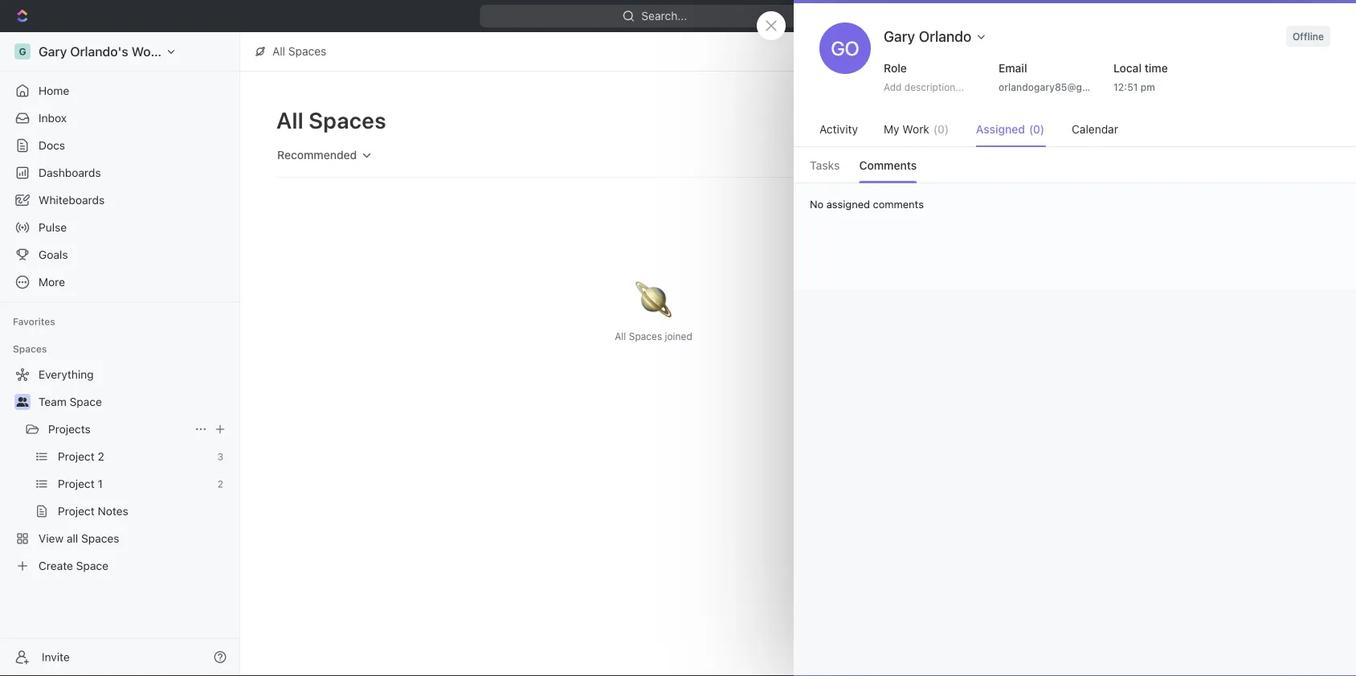 Task type: locate. For each thing, give the bounding box(es) containing it.
activity
[[820, 123, 859, 136]]

1 vertical spatial user group image
[[16, 397, 29, 407]]

1 horizontal spatial team
[[1108, 177, 1137, 190]]

1 vertical spatial project
[[58, 477, 95, 490]]

view
[[39, 532, 64, 545]]

2 project from the top
[[58, 477, 95, 490]]

(0) right work
[[934, 123, 949, 136]]

everything link
[[6, 362, 230, 387]]

(0)
[[934, 123, 949, 136], [1030, 123, 1045, 136]]

new up the search... button on the top right of the page
[[963, 114, 986, 127]]

gary for gary orlando's workspace
[[39, 44, 67, 59]]

0 vertical spatial team
[[1108, 177, 1137, 190]]

1 horizontal spatial 2
[[218, 478, 223, 490]]

pulse link
[[6, 215, 233, 240]]

new for new space
[[963, 114, 986, 127]]

1 project from the top
[[58, 450, 95, 463]]

1 horizontal spatial user group image
[[1084, 179, 1094, 187]]

space up the search... button on the top right of the page
[[989, 114, 1022, 127]]

1 vertical spatial all spaces
[[277, 107, 387, 133]]

comments
[[873, 198, 924, 210]]

⌘k
[[806, 9, 823, 23]]

gary orlando
[[884, 27, 972, 45]]

tree
[[6, 362, 233, 579]]

12:51
[[1114, 81, 1139, 92]]

add description... button
[[878, 77, 984, 96]]

0 horizontal spatial team space
[[39, 395, 102, 408]]

gary inside sidebar "navigation"
[[39, 44, 67, 59]]

gary orlando's workspace, , element
[[14, 43, 31, 59]]

0 horizontal spatial user group image
[[16, 397, 29, 407]]

create space link
[[6, 553, 230, 579]]

more
[[39, 275, 65, 289]]

1 vertical spatial all
[[277, 107, 304, 133]]

gary orlando button
[[878, 23, 995, 50], [878, 23, 995, 50]]

in
[[1147, 135, 1155, 146]]

gary up 'role'
[[884, 27, 916, 45]]

view all spaces
[[39, 532, 119, 545]]

dashboards link
[[6, 160, 233, 186]]

description...
[[905, 81, 965, 92]]

tree containing everything
[[6, 362, 233, 579]]

gary orlando's workspace
[[39, 44, 198, 59]]

gary right gary orlando's workspace, , element
[[39, 44, 67, 59]]

project up project 1
[[58, 450, 95, 463]]

email
[[999, 61, 1028, 75]]

project 2 link
[[58, 444, 211, 469]]

project
[[58, 450, 95, 463], [58, 477, 95, 490], [58, 504, 95, 518]]

orlando's
[[70, 44, 128, 59]]

visible spaces spaces shown in your left sidebar.
[[1079, 113, 1234, 146]]

all
[[272, 45, 285, 58], [277, 107, 304, 133], [615, 330, 626, 342]]

1 vertical spatial team
[[39, 395, 67, 408]]

home link
[[6, 78, 233, 104]]

work
[[903, 123, 930, 136]]

0 horizontal spatial search...
[[642, 9, 687, 23]]

0 vertical spatial all
[[272, 45, 285, 58]]

project left 1
[[58, 477, 95, 490]]

0 vertical spatial project
[[58, 450, 95, 463]]

0 vertical spatial 2
[[98, 450, 104, 463]]

all
[[67, 532, 78, 545]]

0 horizontal spatial (0)
[[934, 123, 949, 136]]

more button
[[6, 269, 233, 295]]

search...
[[642, 9, 687, 23], [976, 148, 1022, 162]]

team space down in
[[1108, 177, 1173, 190]]

project for project 1
[[58, 477, 95, 490]]

left
[[1180, 135, 1195, 146]]

1 horizontal spatial new
[[1242, 9, 1266, 23]]

new for new
[[1242, 9, 1266, 23]]

1 horizontal spatial gary
[[884, 27, 916, 45]]

team inside "tree"
[[39, 395, 67, 408]]

1 vertical spatial new
[[963, 114, 986, 127]]

favorites
[[13, 316, 55, 327]]

inbox
[[39, 111, 67, 125]]

project for project 2
[[58, 450, 95, 463]]

0 vertical spatial search...
[[642, 9, 687, 23]]

new
[[1242, 9, 1266, 23], [963, 114, 986, 127]]

search... button
[[953, 142, 1031, 168]]

space
[[989, 114, 1022, 127], [1140, 177, 1173, 190], [70, 395, 102, 408], [76, 559, 109, 572]]

user group image
[[1084, 179, 1094, 187], [16, 397, 29, 407]]

all spaces joined
[[615, 330, 693, 342]]

orlandogary85@gmail.com
[[999, 81, 1125, 92]]

team down everything
[[39, 395, 67, 408]]

1
[[98, 477, 103, 490]]

notes
[[98, 504, 128, 518]]

assigned (0)
[[977, 123, 1045, 136]]

spaces
[[288, 45, 327, 58], [309, 107, 387, 133], [1124, 113, 1172, 130], [1079, 135, 1112, 146], [629, 330, 662, 342], [13, 343, 47, 354], [81, 532, 119, 545]]

1 vertical spatial team space
[[39, 395, 102, 408]]

tree inside sidebar "navigation"
[[6, 362, 233, 579]]

role
[[884, 61, 907, 75]]

0 vertical spatial new
[[1242, 9, 1266, 23]]

2 down 3
[[218, 478, 223, 490]]

2 vertical spatial project
[[58, 504, 95, 518]]

team space
[[1108, 177, 1173, 190], [39, 395, 102, 408]]

joined
[[665, 330, 693, 342]]

1 horizontal spatial (0)
[[1030, 123, 1045, 136]]

3 project from the top
[[58, 504, 95, 518]]

0 horizontal spatial new
[[963, 114, 986, 127]]

2
[[98, 450, 104, 463], [218, 478, 223, 490]]

project for project notes
[[58, 504, 95, 518]]

local
[[1114, 61, 1142, 75]]

new right upgrade
[[1242, 9, 1266, 23]]

team down shown
[[1108, 177, 1137, 190]]

0 vertical spatial team space
[[1108, 177, 1173, 190]]

g
[[19, 46, 26, 57]]

all spaces
[[272, 45, 327, 58], [277, 107, 387, 133]]

project up view all spaces
[[58, 504, 95, 518]]

my
[[884, 123, 900, 136]]

0 horizontal spatial gary
[[39, 44, 67, 59]]

1 horizontal spatial search...
[[976, 148, 1022, 162]]

2 up 1
[[98, 450, 104, 463]]

assigned
[[977, 123, 1026, 136]]

1 horizontal spatial team space
[[1108, 177, 1173, 190]]

sidebar.
[[1198, 135, 1234, 146]]

whiteboards
[[39, 193, 105, 207]]

0 horizontal spatial team
[[39, 395, 67, 408]]

1 vertical spatial search...
[[976, 148, 1022, 162]]

0 vertical spatial user group image
[[1084, 179, 1094, 187]]

gary
[[884, 27, 916, 45], [39, 44, 67, 59]]

team space up projects
[[39, 395, 102, 408]]

1 vertical spatial 2
[[218, 478, 223, 490]]

new space
[[963, 114, 1022, 127]]

team
[[1108, 177, 1137, 190], [39, 395, 67, 408]]

(0) right assigned
[[1030, 123, 1045, 136]]



Task type: vqa. For each thing, say whether or not it's contained in the screenshot.
business time image
no



Task type: describe. For each thing, give the bounding box(es) containing it.
recommended button
[[270, 141, 380, 169]]

offline
[[1293, 31, 1325, 42]]

sidebar navigation
[[0, 32, 244, 676]]

no assigned comments
[[810, 198, 924, 210]]

gary for gary orlando
[[884, 27, 916, 45]]

0 horizontal spatial 2
[[98, 450, 104, 463]]

invite
[[42, 650, 70, 664]]

project 2
[[58, 450, 104, 463]]

comments
[[860, 159, 917, 172]]

goals
[[39, 248, 68, 261]]

calendar
[[1072, 123, 1119, 136]]

favorites button
[[6, 312, 62, 331]]

role add description...
[[884, 61, 965, 92]]

projects link
[[48, 416, 188, 442]]

project 1
[[58, 477, 103, 490]]

pm
[[1141, 81, 1156, 92]]

3
[[217, 451, 223, 462]]

2 vertical spatial all
[[615, 330, 626, 342]]

add
[[884, 81, 902, 92]]

upgrade
[[1159, 9, 1205, 23]]

create space
[[39, 559, 109, 572]]

shown
[[1115, 135, 1144, 146]]

orlando
[[919, 27, 972, 45]]

projects
[[48, 422, 91, 436]]

inbox link
[[6, 105, 233, 131]]

my work (0)
[[884, 123, 949, 136]]

spaces inside "tree"
[[81, 532, 119, 545]]

space up projects
[[70, 395, 102, 408]]

docs
[[39, 139, 65, 152]]

dashboards
[[39, 166, 101, 179]]

assigned
[[827, 198, 870, 210]]

time
[[1145, 61, 1169, 75]]

go
[[832, 37, 860, 59]]

home
[[39, 84, 69, 97]]

goals link
[[6, 242, 233, 268]]

team space inside "tree"
[[39, 395, 102, 408]]

project notes link
[[58, 498, 230, 524]]

new space button
[[939, 108, 1031, 133]]

visible
[[1079, 113, 1121, 130]]

view all spaces link
[[6, 526, 230, 551]]

pulse
[[39, 221, 67, 234]]

0 vertical spatial all spaces
[[272, 45, 327, 58]]

user group image inside "tree"
[[16, 397, 29, 407]]

email orlandogary85@gmail.com
[[999, 61, 1125, 92]]

project notes
[[58, 504, 128, 518]]

space inside button
[[989, 114, 1022, 127]]

upgrade link
[[1137, 5, 1213, 27]]

everything
[[39, 368, 94, 381]]

space down view all spaces
[[76, 559, 109, 572]]

create
[[39, 559, 73, 572]]

recommended
[[277, 148, 357, 162]]

team space link
[[39, 389, 230, 415]]

workspace
[[132, 44, 198, 59]]

project 1 link
[[58, 471, 211, 497]]

docs link
[[6, 133, 233, 158]]

whiteboards link
[[6, 187, 233, 213]]

your
[[1158, 135, 1178, 146]]

local time 12:51 pm
[[1114, 61, 1169, 92]]

new button
[[1220, 3, 1276, 29]]

search... inside button
[[976, 148, 1022, 162]]

space down in
[[1140, 177, 1173, 190]]

2 (0) from the left
[[1030, 123, 1045, 136]]

tasks
[[810, 159, 840, 172]]

no
[[810, 198, 824, 210]]

1 (0) from the left
[[934, 123, 949, 136]]



